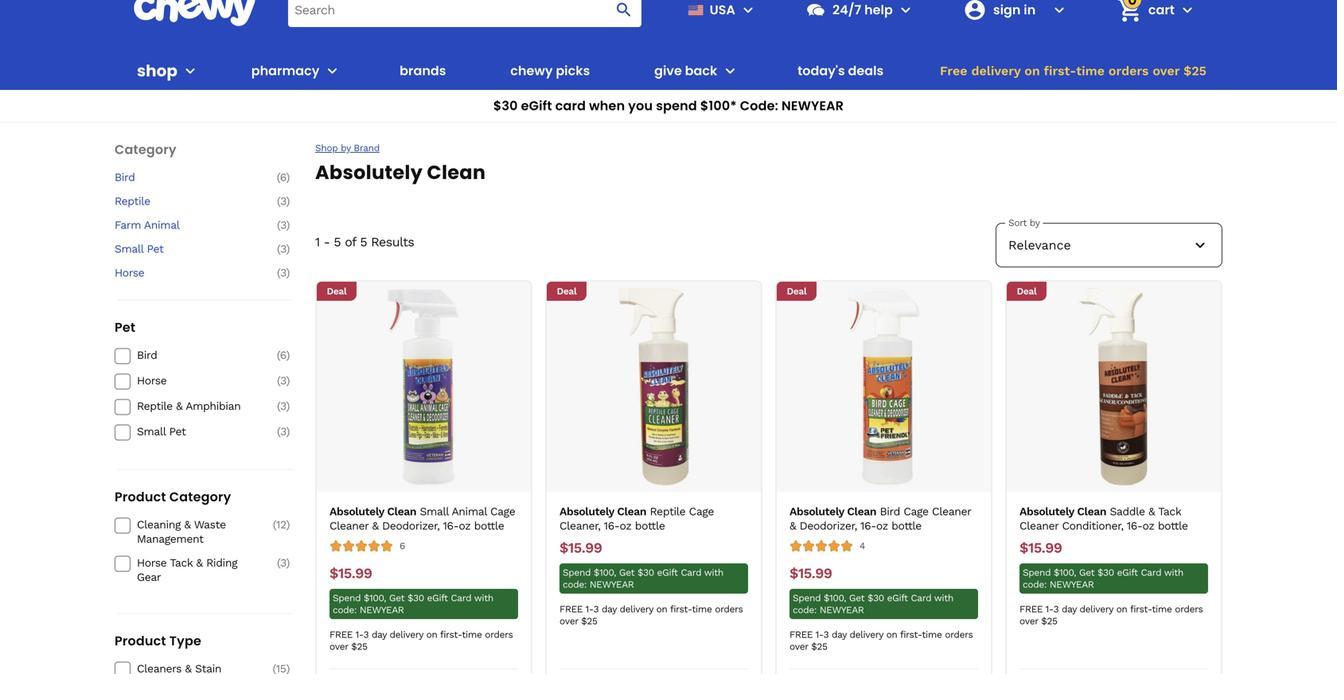 Task type: vqa. For each thing, say whether or not it's contained in the screenshot.


Task type: locate. For each thing, give the bounding box(es) containing it.
reptile inside reptile cage cleaner, 16-oz bottle
[[650, 505, 686, 518]]

brand
[[354, 142, 380, 154]]

code:
[[740, 97, 779, 115]]

0 vertical spatial animal
[[144, 219, 180, 232]]

0 vertical spatial horse
[[115, 266, 144, 280]]

( 6 )
[[277, 171, 290, 184], [277, 348, 290, 362]]

5 right -
[[334, 234, 341, 250]]

cage inside reptile cage cleaner, 16-oz bottle
[[689, 505, 714, 518]]

1-
[[586, 604, 594, 615], [1046, 604, 1054, 615], [356, 629, 363, 640], [816, 629, 824, 640]]

1 vertical spatial bird
[[137, 348, 157, 362]]

small animal cage cleaner & deodorizer, 16-oz bottle
[[330, 505, 515, 533]]

results
[[371, 234, 414, 250]]

$15.99 text field
[[560, 540, 602, 557]]

0 horizontal spatial cage
[[490, 505, 515, 518]]

5 right of
[[360, 234, 367, 250]]

chewy
[[510, 62, 553, 80]]

0 vertical spatial product
[[115, 488, 166, 506]]

day
[[602, 604, 617, 615], [1062, 604, 1077, 615], [372, 629, 387, 640], [832, 629, 847, 640]]

1 vertical spatial horse
[[137, 374, 167, 387]]

reptile
[[115, 195, 150, 208], [137, 399, 173, 413], [650, 505, 686, 518]]

bottle inside bird cage cleaner & deodorizer, 16-oz bottle
[[892, 519, 922, 533]]

tack down "management"
[[170, 556, 193, 569]]

absolutely clean saddle & tack cleaner conditioner, 16-oz bottle image
[[1015, 288, 1213, 486]]

small for top small pet link
[[115, 243, 143, 256]]

cleaner inside small animal cage cleaner & deodorizer, 16-oz bottle
[[330, 519, 369, 533]]

0 horizontal spatial pet
[[115, 318, 136, 336]]

deodorizer, inside small animal cage cleaner & deodorizer, 16-oz bottle
[[382, 519, 440, 533]]

$25 inside button
[[1184, 63, 1207, 78]]

2 deodorizer, from the left
[[800, 519, 857, 533]]

0 vertical spatial category
[[115, 141, 176, 158]]

product left type
[[115, 632, 166, 650]]

deal for bird cage cleaner & deodorizer, 16-oz bottle
[[787, 286, 807, 297]]

1 16- from the left
[[443, 519, 459, 533]]

2 16- from the left
[[604, 519, 620, 533]]

horse inside horse tack & riding gear
[[137, 556, 167, 569]]

newyear
[[782, 97, 844, 115], [590, 579, 634, 590], [1050, 579, 1094, 590], [360, 605, 404, 616], [820, 605, 864, 616]]

submit search image
[[615, 0, 634, 19]]

cart
[[1149, 1, 1175, 19]]

oz inside saddle & tack cleaner conditioner, 16-oz bottle
[[1143, 519, 1155, 533]]

cage inside bird cage cleaner & deodorizer, 16-oz bottle
[[904, 505, 929, 518]]

small pet
[[115, 243, 164, 256], [137, 425, 186, 438]]

1 horizontal spatial $15.99 text field
[[790, 565, 832, 583]]

)
[[286, 171, 290, 184], [286, 195, 290, 208], [286, 219, 290, 232], [286, 243, 290, 256], [286, 266, 290, 280], [286, 348, 290, 362], [286, 374, 290, 387], [286, 399, 290, 413], [286, 425, 290, 438], [286, 518, 290, 531], [286, 556, 290, 569]]

1 vertical spatial tack
[[170, 556, 193, 569]]

5 ( 3 ) from the top
[[277, 374, 290, 387]]

bird link up the reptile & amphibian
[[137, 348, 250, 362]]

horse for bottommost horse link
[[137, 374, 167, 387]]

0 horizontal spatial deodorizer,
[[382, 519, 440, 533]]

reptile for reptile cage cleaner, 16-oz bottle
[[650, 505, 686, 518]]

chewy home image
[[133, 0, 256, 26]]

4 oz from the left
[[1143, 519, 1155, 533]]

1 vertical spatial product
[[115, 632, 166, 650]]

4 ) from the top
[[286, 243, 290, 256]]

4 bottle from the left
[[1158, 519, 1188, 533]]

1 vertical spatial small pet
[[137, 425, 186, 438]]

2 vertical spatial bird
[[880, 505, 900, 518]]

1 horizontal spatial bird
[[137, 348, 157, 362]]

tack right saddle
[[1158, 505, 1181, 518]]

deal for saddle & tack cleaner conditioner, 16-oz bottle
[[1017, 286, 1037, 297]]

small pet for bottom small pet link
[[137, 425, 186, 438]]

$15.99 for $15.99 text box related to bird cage cleaner & deodorizer, 16-oz bottle
[[790, 565, 832, 582]]

category up the waste
[[169, 488, 231, 506]]

2 horizontal spatial cleaner
[[1020, 519, 1059, 533]]

1 horizontal spatial 5
[[360, 234, 367, 250]]

cleaner for small animal cage cleaner & deodorizer, 16-oz bottle
[[330, 519, 369, 533]]

product
[[115, 488, 166, 506], [115, 632, 166, 650]]

clean
[[427, 159, 486, 186], [387, 505, 416, 518], [617, 505, 647, 518], [847, 505, 877, 518], [1077, 505, 1107, 518]]

cage
[[490, 505, 515, 518], [689, 505, 714, 518], [904, 505, 929, 518]]

menu image
[[181, 61, 200, 80]]

3 absolutely clean from the left
[[790, 505, 877, 518]]

reptile for reptile
[[115, 195, 150, 208]]

cage for bird cage cleaner & deodorizer, 16-oz bottle
[[904, 505, 929, 518]]

free
[[560, 604, 583, 615], [1020, 604, 1043, 615], [330, 629, 353, 640], [790, 629, 813, 640]]

horse
[[115, 266, 144, 280], [137, 374, 167, 387], [137, 556, 167, 569]]

0 horizontal spatial animal
[[144, 219, 180, 232]]

1 oz from the left
[[459, 519, 471, 533]]

4 deal from the left
[[1017, 286, 1037, 297]]

site banner
[[0, 0, 1337, 123]]

$100,
[[594, 567, 616, 578], [1054, 567, 1076, 578], [364, 593, 386, 604], [824, 593, 846, 604]]

give
[[654, 62, 682, 80]]

3
[[280, 195, 286, 208], [280, 219, 286, 232], [280, 243, 286, 256], [280, 266, 286, 280], [280, 374, 286, 387], [280, 399, 286, 413], [280, 425, 286, 438], [280, 556, 286, 569], [594, 604, 599, 615], [1054, 604, 1059, 615], [363, 629, 369, 640], [824, 629, 829, 640]]

0 vertical spatial reptile
[[115, 195, 150, 208]]

1 horizontal spatial tack
[[1158, 505, 1181, 518]]

& inside saddle & tack cleaner conditioner, 16-oz bottle
[[1149, 505, 1155, 518]]

1 cage from the left
[[490, 505, 515, 518]]

bird link
[[115, 170, 250, 185], [137, 348, 250, 362]]

2 vertical spatial pet
[[169, 425, 186, 438]]

free
[[940, 63, 968, 78]]

time
[[1076, 63, 1105, 78], [692, 604, 712, 615], [1152, 604, 1172, 615], [462, 629, 482, 640], [922, 629, 942, 640]]

2 vertical spatial reptile
[[650, 505, 686, 518]]

2 cage from the left
[[689, 505, 714, 518]]

1 horizontal spatial cage
[[689, 505, 714, 518]]

1 horizontal spatial animal
[[452, 505, 487, 518]]

3 bottle from the left
[[892, 519, 922, 533]]

horse up gear
[[137, 556, 167, 569]]

cage inside small animal cage cleaner & deodorizer, 16-oz bottle
[[490, 505, 515, 518]]

0 horizontal spatial bird
[[115, 171, 135, 184]]

2 oz from the left
[[620, 519, 632, 533]]

absolutely clean bird cage cleaner & deodorizer, 16-oz bottle image
[[785, 288, 983, 486]]

$30
[[493, 97, 518, 115], [638, 567, 654, 578], [1098, 567, 1114, 578], [408, 593, 424, 604], [868, 593, 884, 604]]

category up reptile link
[[115, 141, 176, 158]]

saddle & tack cleaner conditioner, 16-oz bottle
[[1020, 505, 1188, 533]]

0 horizontal spatial cleaner
[[330, 519, 369, 533]]

category
[[115, 141, 176, 158], [169, 488, 231, 506]]

product type
[[115, 632, 201, 650]]

9 ) from the top
[[286, 425, 290, 438]]

shop button
[[137, 52, 200, 90]]

5 ) from the top
[[286, 266, 290, 280]]

chewy support image
[[806, 0, 826, 20]]

Product search field
[[288, 0, 642, 27]]

1 vertical spatial horse link
[[137, 374, 250, 388]]

pet
[[147, 243, 164, 256], [115, 318, 136, 336], [169, 425, 186, 438]]

absolutely for reptile cage cleaner, 16-oz bottle
[[560, 505, 614, 518]]

3 cage from the left
[[904, 505, 929, 518]]

6 ( 3 ) from the top
[[277, 399, 290, 413]]

absolutely clean for &
[[330, 505, 416, 518]]

&
[[176, 399, 183, 413], [1149, 505, 1155, 518], [184, 518, 191, 531], [372, 519, 379, 533], [790, 519, 796, 533], [196, 556, 203, 569]]

16- inside reptile cage cleaner, 16-oz bottle
[[604, 519, 620, 533]]

bird cage cleaner & deodorizer, 16-oz bottle
[[790, 505, 971, 533]]

1 horizontal spatial deodorizer,
[[800, 519, 857, 533]]

saddle
[[1110, 505, 1145, 518]]

absolutely clean
[[330, 505, 416, 518], [560, 505, 647, 518], [790, 505, 877, 518], [1020, 505, 1107, 518]]

1 bottle from the left
[[474, 519, 504, 533]]

4 absolutely clean from the left
[[1020, 505, 1107, 518]]

6 ) from the top
[[286, 348, 290, 362]]

1 product from the top
[[115, 488, 166, 506]]

16- inside small animal cage cleaner & deodorizer, 16-oz bottle
[[443, 519, 459, 533]]

deodorizer, inside bird cage cleaner & deodorizer, 16-oz bottle
[[800, 519, 857, 533]]

0 horizontal spatial $15.99 text field
[[330, 565, 372, 583]]

with
[[704, 567, 724, 578], [1164, 567, 1184, 578], [474, 593, 494, 604], [934, 593, 954, 604]]

16-
[[443, 519, 459, 533], [604, 519, 620, 533], [861, 519, 876, 533], [1127, 519, 1143, 533]]

0 vertical spatial tack
[[1158, 505, 1181, 518]]

small pet link down the farm animal link
[[115, 242, 250, 257]]

$15.99 for small animal cage cleaner & deodorizer, 16-oz bottle $15.99 text box
[[330, 565, 372, 582]]

horse link down the farm animal link
[[115, 266, 250, 280]]

0 vertical spatial small
[[115, 243, 143, 256]]

horse up the reptile & amphibian
[[137, 374, 167, 387]]

farm
[[115, 219, 141, 232]]

reptile & amphibian
[[137, 399, 241, 413]]

farm animal link
[[115, 218, 250, 233]]

spend
[[563, 567, 591, 578], [1023, 567, 1051, 578], [333, 593, 361, 604], [793, 593, 821, 604]]

7 ( 3 ) from the top
[[277, 425, 290, 438]]

over inside button
[[1153, 63, 1180, 78]]

bottle
[[474, 519, 504, 533], [635, 519, 665, 533], [892, 519, 922, 533], [1158, 519, 1188, 533]]

$15.99 text field for bird cage cleaner & deodorizer, 16-oz bottle
[[790, 565, 832, 583]]

0 vertical spatial horse link
[[115, 266, 250, 280]]

(
[[277, 171, 280, 184], [277, 195, 280, 208], [277, 219, 280, 232], [277, 243, 280, 256], [277, 266, 280, 280], [277, 348, 280, 362], [277, 374, 280, 387], [277, 399, 280, 413], [277, 425, 280, 438], [273, 518, 276, 531], [277, 556, 280, 569]]

small pet down the reptile & amphibian
[[137, 425, 186, 438]]

horse down the farm
[[115, 266, 144, 280]]

$15.99 text field
[[1020, 540, 1062, 557], [330, 565, 372, 583], [790, 565, 832, 583]]

1
[[315, 234, 320, 250]]

animal for small
[[452, 505, 487, 518]]

egift
[[521, 97, 552, 115], [657, 567, 678, 578], [1117, 567, 1138, 578], [427, 593, 448, 604], [887, 593, 908, 604]]

tack
[[1158, 505, 1181, 518], [170, 556, 193, 569]]

0 horizontal spatial tack
[[170, 556, 193, 569]]

deodorizer,
[[382, 519, 440, 533], [800, 519, 857, 533]]

bird link up reptile link
[[115, 170, 250, 185]]

bottle inside saddle & tack cleaner conditioner, 16-oz bottle
[[1158, 519, 1188, 533]]

bottle inside small animal cage cleaner & deodorizer, 16-oz bottle
[[474, 519, 504, 533]]

horse link up reptile & amphibian link
[[137, 374, 250, 388]]

4 16- from the left
[[1127, 519, 1143, 533]]

absolutely inside shop by brand absolutely clean
[[315, 159, 423, 186]]

Search text field
[[288, 0, 642, 27]]

1 vertical spatial reptile
[[137, 399, 173, 413]]

2 product from the top
[[115, 632, 166, 650]]

-
[[324, 234, 330, 250]]

1 absolutely clean from the left
[[330, 505, 416, 518]]

over
[[1153, 63, 1180, 78], [560, 616, 578, 627], [1020, 616, 1038, 627], [330, 641, 348, 652], [790, 641, 808, 652]]

4 ( 3 ) from the top
[[277, 266, 290, 280]]

riding
[[206, 556, 237, 569]]

spend $100, get $30 egift card with code: newyear
[[563, 567, 724, 590], [1023, 567, 1184, 590], [333, 593, 494, 616], [793, 593, 954, 616]]

cleaner inside saddle & tack cleaner conditioner, 16-oz bottle
[[1020, 519, 1059, 533]]

2 horizontal spatial bird
[[880, 505, 900, 518]]

help
[[865, 1, 893, 19]]

picks
[[556, 62, 590, 80]]

1 vertical spatial animal
[[452, 505, 487, 518]]

small
[[115, 243, 143, 256], [137, 425, 166, 438], [420, 505, 449, 518]]

2 deal from the left
[[557, 286, 577, 297]]

animal inside small animal cage cleaner & deodorizer, 16-oz bottle
[[452, 505, 487, 518]]

oz
[[459, 519, 471, 533], [620, 519, 632, 533], [876, 519, 888, 533], [1143, 519, 1155, 533]]

2 5 from the left
[[360, 234, 367, 250]]

3 16- from the left
[[861, 519, 876, 533]]

6
[[280, 171, 286, 184], [280, 348, 286, 362], [400, 541, 405, 552]]

1 vertical spatial small
[[137, 425, 166, 438]]

tack inside horse tack & riding gear
[[170, 556, 193, 569]]

2 bottle from the left
[[635, 519, 665, 533]]

first-
[[1044, 63, 1076, 78], [670, 604, 692, 615], [1130, 604, 1152, 615], [440, 629, 462, 640], [900, 629, 922, 640]]

card
[[681, 567, 702, 578], [1141, 567, 1162, 578], [451, 593, 471, 604], [911, 593, 932, 604]]

( 3 )
[[277, 195, 290, 208], [277, 219, 290, 232], [277, 243, 290, 256], [277, 266, 290, 280], [277, 374, 290, 387], [277, 399, 290, 413], [277, 425, 290, 438], [277, 556, 290, 569]]

0 vertical spatial small pet link
[[115, 242, 250, 257]]

shop by brand absolutely clean
[[315, 142, 486, 186]]

8 ) from the top
[[286, 399, 290, 413]]

2 ) from the top
[[286, 195, 290, 208]]

free delivery on first-time orders over $25
[[940, 63, 1207, 78]]

1 vertical spatial small pet link
[[137, 425, 250, 439]]

cleaner inside bird cage cleaner & deodorizer, 16-oz bottle
[[932, 505, 971, 518]]

small pet link
[[115, 242, 250, 257], [137, 425, 250, 439]]

3 deal from the left
[[787, 286, 807, 297]]

$15.99
[[560, 540, 602, 557], [1020, 540, 1062, 557], [330, 565, 372, 582], [790, 565, 832, 582]]

$15.99 text field for small animal cage cleaner & deodorizer, 16-oz bottle
[[330, 565, 372, 583]]

pharmacy
[[251, 62, 320, 80]]

small pet down farm animal on the top left
[[115, 243, 164, 256]]

0 vertical spatial bird
[[115, 171, 135, 184]]

product for product type
[[115, 632, 166, 650]]

cleaner
[[932, 505, 971, 518], [330, 519, 369, 533], [1020, 519, 1059, 533]]

5
[[334, 234, 341, 250], [360, 234, 367, 250]]

3 oz from the left
[[876, 519, 888, 533]]

0 horizontal spatial 5
[[334, 234, 341, 250]]

0 vertical spatial ( 6 )
[[277, 171, 290, 184]]

oz inside small animal cage cleaner & deodorizer, 16-oz bottle
[[459, 519, 471, 533]]

small pet link down reptile & amphibian link
[[137, 425, 250, 439]]

horse link
[[115, 266, 250, 280], [137, 374, 250, 388]]

2 vertical spatial small
[[420, 505, 449, 518]]

0 vertical spatial pet
[[147, 243, 164, 256]]

you
[[628, 97, 653, 115]]

2 ( 3 ) from the top
[[277, 219, 290, 232]]

shop
[[137, 60, 177, 82]]

1 deodorizer, from the left
[[382, 519, 440, 533]]

$30 egift card when you spend $100* code: newyear
[[493, 97, 844, 115]]

1 horizontal spatial cleaner
[[932, 505, 971, 518]]

1 deal from the left
[[327, 286, 347, 297]]

clean for saddle & tack cleaner conditioner, 16-oz bottle
[[1077, 505, 1107, 518]]

2 absolutely clean from the left
[[560, 505, 647, 518]]

cleaning & waste management
[[137, 518, 226, 546]]

2 horizontal spatial cage
[[904, 505, 929, 518]]

product up "cleaning"
[[115, 488, 166, 506]]

0 vertical spatial small pet
[[115, 243, 164, 256]]

2 vertical spatial horse
[[137, 556, 167, 569]]

8 ( 3 ) from the top
[[277, 556, 290, 569]]

time inside button
[[1076, 63, 1105, 78]]

1 vertical spatial ( 6 )
[[277, 348, 290, 362]]

code:
[[563, 579, 587, 590], [1023, 579, 1047, 590], [333, 605, 357, 616], [793, 605, 817, 616]]

10 ) from the top
[[286, 518, 290, 531]]

1 horizontal spatial pet
[[147, 243, 164, 256]]



Task type: describe. For each thing, give the bounding box(es) containing it.
24/7 help
[[833, 1, 893, 19]]

1 ( 6 ) from the top
[[277, 171, 290, 184]]

16- inside bird cage cleaner & deodorizer, 16-oz bottle
[[861, 519, 876, 533]]

cleaner,
[[560, 519, 601, 533]]

back
[[685, 62, 718, 80]]

1 - 5 of 5 results
[[315, 234, 414, 250]]

3 ( 3 ) from the top
[[277, 243, 290, 256]]

conditioner,
[[1062, 519, 1124, 533]]

absolutely clean for oz
[[560, 505, 647, 518]]

tack inside saddle & tack cleaner conditioner, 16-oz bottle
[[1158, 505, 1181, 518]]

shop by brand link
[[315, 142, 380, 154]]

pharmacy menu image
[[323, 61, 342, 80]]

$30 inside "site" banner
[[493, 97, 518, 115]]

( 12 )
[[273, 518, 290, 531]]

gear
[[137, 571, 161, 584]]

on inside button
[[1025, 63, 1040, 78]]

1 ( 3 ) from the top
[[277, 195, 290, 208]]

2 ( 6 ) from the top
[[277, 348, 290, 362]]

chewy picks
[[510, 62, 590, 80]]

1 5 from the left
[[334, 234, 341, 250]]

animal for farm
[[144, 219, 180, 232]]

menu image
[[739, 0, 758, 19]]

deals
[[848, 62, 884, 80]]

7 ) from the top
[[286, 374, 290, 387]]

brands link
[[393, 52, 453, 90]]

egift inside "site" banner
[[521, 97, 552, 115]]

reptile link
[[115, 194, 250, 209]]

1 vertical spatial 6
[[280, 348, 286, 362]]

small pet for top small pet link
[[115, 243, 164, 256]]

2 vertical spatial 6
[[400, 541, 405, 552]]

cart link
[[1110, 0, 1175, 29]]

farm animal
[[115, 219, 180, 232]]

0 vertical spatial bird link
[[115, 170, 250, 185]]

management
[[137, 532, 203, 546]]

16- inside saddle & tack cleaner conditioner, 16-oz bottle
[[1127, 519, 1143, 533]]

4
[[860, 541, 865, 552]]

1 ) from the top
[[286, 171, 290, 184]]

orders inside button
[[1109, 63, 1149, 78]]

absolutely for bird cage cleaner & deodorizer, 16-oz bottle
[[790, 505, 844, 518]]

24/7 help link
[[799, 0, 893, 29]]

clean for small animal cage cleaner & deodorizer, 16-oz bottle
[[387, 505, 416, 518]]

2 horizontal spatial pet
[[169, 425, 186, 438]]

& inside cleaning & waste management
[[184, 518, 191, 531]]

cleaning
[[137, 518, 181, 531]]

free delivery on first-time orders over $25 button
[[935, 52, 1212, 90]]

bird inside bird cage cleaner & deodorizer, 16-oz bottle
[[880, 505, 900, 518]]

clean inside shop by brand absolutely clean
[[427, 159, 486, 186]]

horse tack & riding gear
[[137, 556, 237, 584]]

24/7
[[833, 1, 862, 19]]

small inside small animal cage cleaner & deodorizer, 16-oz bottle
[[420, 505, 449, 518]]

absolutely clean reptile cage cleaner, 16-oz bottle image
[[555, 288, 753, 486]]

horse tack & riding gear link
[[137, 556, 250, 585]]

in
[[1024, 1, 1036, 19]]

deal for reptile cage cleaner, 16-oz bottle
[[557, 286, 577, 297]]

items image
[[1115, 0, 1143, 24]]

today's
[[798, 62, 845, 80]]

brands
[[400, 62, 446, 80]]

by
[[341, 142, 351, 154]]

account menu image
[[1050, 0, 1069, 19]]

reptile & amphibian link
[[137, 399, 250, 413]]

usa
[[710, 1, 736, 19]]

amphibian
[[186, 399, 241, 413]]

waste
[[194, 518, 226, 531]]

12
[[276, 518, 286, 531]]

cleaning & waste management link
[[137, 518, 250, 546]]

usa button
[[681, 0, 758, 29]]

reptile for reptile & amphibian
[[137, 399, 173, 413]]

newyear inside "site" banner
[[782, 97, 844, 115]]

absolutely for small animal cage cleaner & deodorizer, 16-oz bottle
[[330, 505, 384, 518]]

absolutely clean for conditioner,
[[1020, 505, 1107, 518]]

$100*
[[700, 97, 737, 115]]

product for product category
[[115, 488, 166, 506]]

cage for reptile cage cleaner, 16-oz bottle
[[689, 505, 714, 518]]

& inside horse tack & riding gear
[[196, 556, 203, 569]]

product category
[[115, 488, 231, 506]]

1 vertical spatial pet
[[115, 318, 136, 336]]

3 ) from the top
[[286, 219, 290, 232]]

oz inside bird cage cleaner & deodorizer, 16-oz bottle
[[876, 519, 888, 533]]

today's deals link
[[791, 52, 890, 90]]

chewy picks link
[[504, 52, 597, 90]]

0 vertical spatial 6
[[280, 171, 286, 184]]

sign
[[993, 1, 1021, 19]]

deal for small animal cage cleaner & deodorizer, 16-oz bottle
[[327, 286, 347, 297]]

first- inside button
[[1044, 63, 1076, 78]]

today's deals
[[798, 62, 884, 80]]

when
[[589, 97, 625, 115]]

clean for bird cage cleaner & deodorizer, 16-oz bottle
[[847, 505, 877, 518]]

2 horizontal spatial $15.99 text field
[[1020, 540, 1062, 557]]

oz inside reptile cage cleaner, 16-oz bottle
[[620, 519, 632, 533]]

cleaner for saddle & tack cleaner conditioner, 16-oz bottle
[[1020, 519, 1059, 533]]

give back
[[654, 62, 718, 80]]

horse for horse tack & riding gear
[[137, 556, 167, 569]]

sign in link
[[957, 0, 1047, 29]]

help menu image
[[896, 0, 915, 19]]

absolutely for saddle & tack cleaner conditioner, 16-oz bottle
[[1020, 505, 1074, 518]]

absolutely clean for deodorizer,
[[790, 505, 877, 518]]

shop
[[315, 142, 338, 154]]

type
[[169, 632, 201, 650]]

spend
[[656, 97, 697, 115]]

clean for reptile cage cleaner, 16-oz bottle
[[617, 505, 647, 518]]

1 vertical spatial bird link
[[137, 348, 250, 362]]

of
[[345, 234, 356, 250]]

sign in
[[993, 1, 1036, 19]]

& inside bird cage cleaner & deodorizer, 16-oz bottle
[[790, 519, 796, 533]]

reptile cage cleaner, 16-oz bottle
[[560, 505, 714, 533]]

give back menu image
[[721, 61, 740, 80]]

give back link
[[648, 52, 718, 90]]

11 ) from the top
[[286, 556, 290, 569]]

bottle inside reptile cage cleaner, 16-oz bottle
[[635, 519, 665, 533]]

delivery inside free delivery on first-time orders over $25 button
[[972, 63, 1021, 78]]

1 vertical spatial category
[[169, 488, 231, 506]]

card
[[555, 97, 586, 115]]

absolutely clean small animal cage cleaner & deodorizer, 16-oz bottle image
[[325, 288, 523, 486]]

cart menu image
[[1178, 0, 1197, 19]]

pharmacy link
[[245, 52, 320, 90]]

$15.99 for $15.99 text field on the left bottom
[[560, 540, 602, 557]]

& inside reptile & amphibian link
[[176, 399, 183, 413]]

small for bottom small pet link
[[137, 425, 166, 438]]

& inside small animal cage cleaner & deodorizer, 16-oz bottle
[[372, 519, 379, 533]]

$15.99 for the right $15.99 text box
[[1020, 540, 1062, 557]]

horse for the top horse link
[[115, 266, 144, 280]]



